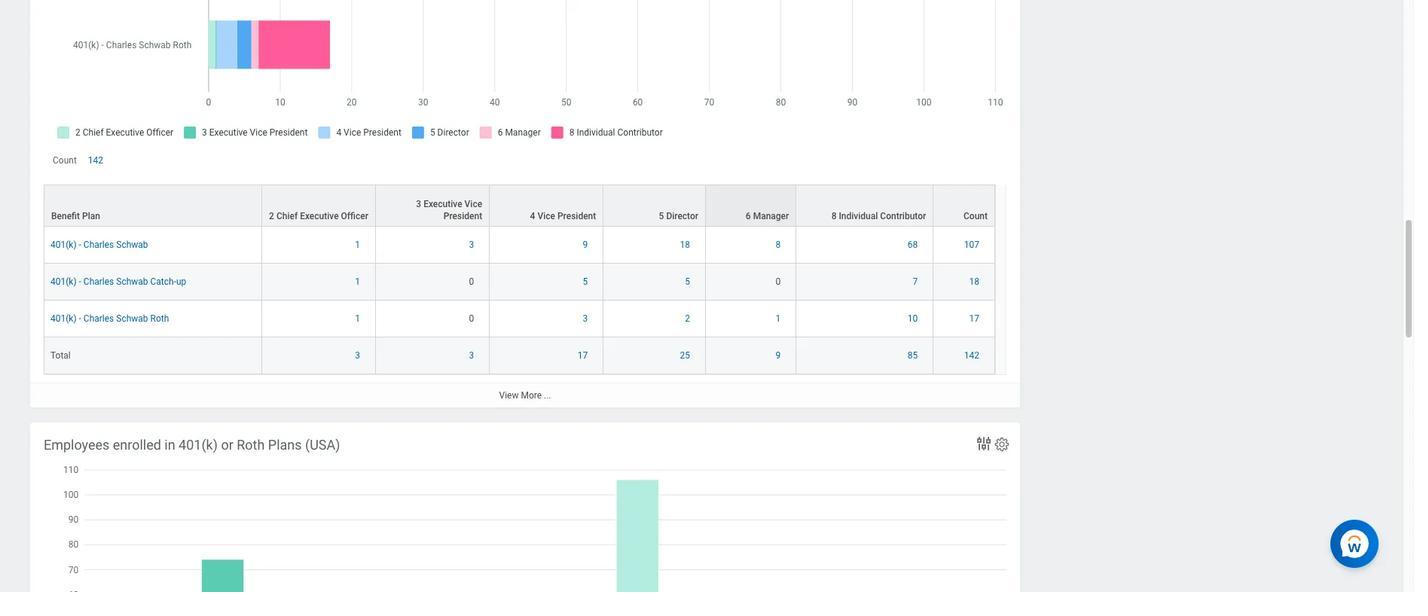 Task type: vqa. For each thing, say whether or not it's contained in the screenshot.
08/31/2022's 'GLOBAL MODERN SERVICES SA (FRANCE)' link
no



Task type: locate. For each thing, give the bounding box(es) containing it.
0 vertical spatial 18 button
[[680, 239, 693, 251]]

17 right '10' button
[[970, 314, 980, 324]]

0 horizontal spatial 9 button
[[583, 239, 590, 251]]

0 horizontal spatial president
[[444, 211, 482, 222]]

3 charles from the top
[[84, 314, 114, 324]]

0 vertical spatial count
[[53, 155, 77, 166]]

vice
[[465, 199, 482, 210], [538, 211, 555, 222]]

individual
[[839, 211, 878, 222]]

0 horizontal spatial 9
[[583, 240, 588, 250]]

1 horizontal spatial 18
[[970, 277, 980, 287]]

president
[[444, 211, 482, 222], [558, 211, 596, 222]]

(usa)
[[305, 437, 340, 453]]

count up 107 button at right
[[964, 211, 988, 222]]

0 horizontal spatial roth
[[150, 314, 169, 324]]

5
[[659, 211, 664, 222], [583, 277, 588, 287], [685, 277, 690, 287]]

1 horizontal spatial vice
[[538, 211, 555, 222]]

3 button
[[469, 239, 476, 251], [583, 313, 590, 325], [355, 350, 363, 362], [469, 350, 476, 362]]

schwab up 401(k) - charles schwab catch-up link
[[116, 240, 148, 250]]

1 vertical spatial 17 button
[[578, 350, 590, 362]]

1 horizontal spatial 17
[[970, 314, 980, 324]]

1 horizontal spatial 5 button
[[685, 276, 693, 288]]

7
[[913, 277, 918, 287]]

1 vertical spatial roth
[[237, 437, 265, 453]]

2 left chief
[[269, 211, 274, 222]]

8
[[832, 211, 837, 222], [776, 240, 781, 250]]

1 button
[[355, 239, 363, 251], [355, 276, 363, 288], [355, 313, 363, 325], [776, 313, 783, 325]]

0 horizontal spatial vice
[[465, 199, 482, 210]]

0 vertical spatial executive
[[424, 199, 462, 210]]

0 horizontal spatial 17
[[578, 351, 588, 361]]

president left 4 at the left
[[444, 211, 482, 222]]

row containing 401(k) - charles schwab catch-up
[[44, 264, 996, 301]]

1 horizontal spatial 8
[[832, 211, 837, 222]]

0 vertical spatial 9
[[583, 240, 588, 250]]

401(k) up total element
[[50, 314, 77, 324]]

schwab left catch-
[[116, 277, 148, 287]]

count inside popup button
[[964, 211, 988, 222]]

0 for 5
[[469, 277, 474, 287]]

2 president from the left
[[558, 211, 596, 222]]

18 button
[[680, 239, 693, 251], [970, 276, 982, 288]]

1 vertical spatial schwab
[[116, 277, 148, 287]]

catch-
[[150, 277, 176, 287]]

1 horizontal spatial 2
[[685, 314, 690, 324]]

5 button up 2 button
[[685, 276, 693, 288]]

2 charles from the top
[[84, 277, 114, 287]]

0 vertical spatial 2
[[269, 211, 274, 222]]

85
[[908, 351, 918, 361]]

9 button
[[583, 239, 590, 251], [776, 350, 783, 362]]

2 vertical spatial charles
[[84, 314, 114, 324]]

142 button
[[88, 155, 106, 167], [965, 350, 982, 362]]

0 vertical spatial 8
[[832, 211, 837, 222]]

2 - from the top
[[79, 277, 81, 287]]

1 horizontal spatial 142
[[965, 351, 980, 361]]

3 - from the top
[[79, 314, 81, 324]]

- down benefit plan
[[79, 240, 81, 250]]

142
[[88, 155, 103, 166], [965, 351, 980, 361]]

view
[[499, 391, 519, 401]]

roth down catch-
[[150, 314, 169, 324]]

2 schwab from the top
[[116, 277, 148, 287]]

count
[[53, 155, 77, 166], [964, 211, 988, 222]]

- down 401(k) - charles schwab on the left of the page
[[79, 277, 81, 287]]

...
[[544, 391, 551, 401]]

3 row from the top
[[44, 264, 996, 301]]

3
[[416, 199, 421, 210], [469, 240, 474, 250], [583, 314, 588, 324], [355, 351, 360, 361], [469, 351, 474, 361]]

row containing 401(k) - charles schwab
[[44, 227, 996, 264]]

executive
[[424, 199, 462, 210], [300, 211, 339, 222]]

1 - from the top
[[79, 240, 81, 250]]

0 vertical spatial charles
[[84, 240, 114, 250]]

10 button
[[908, 313, 920, 325]]

row
[[44, 185, 996, 227], [44, 227, 996, 264], [44, 264, 996, 301], [44, 301, 996, 338], [44, 338, 996, 375]]

5 button down the "4 vice president"
[[583, 276, 590, 288]]

8 inside button
[[776, 240, 781, 250]]

- for 401(k) - charles schwab
[[79, 240, 81, 250]]

schwab
[[116, 240, 148, 250], [116, 277, 148, 287], [116, 314, 148, 324]]

0
[[469, 277, 474, 287], [776, 277, 781, 287], [469, 314, 474, 324]]

0 button
[[469, 276, 476, 288], [776, 276, 783, 288], [469, 313, 476, 325]]

0 vertical spatial vice
[[465, 199, 482, 210]]

401(k) down benefit
[[50, 240, 77, 250]]

director
[[667, 211, 699, 222]]

charles down plan
[[84, 240, 114, 250]]

1 vertical spatial 9 button
[[776, 350, 783, 362]]

0 horizontal spatial 5 button
[[583, 276, 590, 288]]

18
[[680, 240, 690, 250], [970, 277, 980, 287]]

401(k)
[[50, 240, 77, 250], [50, 277, 77, 287], [50, 314, 77, 324], [179, 437, 218, 453]]

17 button right '10' button
[[970, 313, 982, 325]]

3 inside 3 executive vice president
[[416, 199, 421, 210]]

8 button
[[776, 239, 783, 251]]

1 for 5
[[355, 277, 360, 287]]

2 for 2
[[685, 314, 690, 324]]

2 inside button
[[685, 314, 690, 324]]

1 vertical spatial -
[[79, 277, 81, 287]]

142 button right 85 'button'
[[965, 350, 982, 362]]

2 row from the top
[[44, 227, 996, 264]]

0 horizontal spatial 142 button
[[88, 155, 106, 167]]

1 horizontal spatial 18 button
[[970, 276, 982, 288]]

vice left 4 vice president popup button
[[465, 199, 482, 210]]

5 director button
[[604, 186, 705, 226]]

- down the 401(k) - charles schwab catch-up on the left of page
[[79, 314, 81, 324]]

-
[[79, 240, 81, 250], [79, 277, 81, 287], [79, 314, 81, 324]]

charles down 401(k) - charles schwab on the left of the page
[[84, 277, 114, 287]]

6 manager button
[[706, 186, 796, 226]]

142 button up plan
[[88, 155, 106, 167]]

9
[[583, 240, 588, 250], [776, 351, 781, 361]]

1 horizontal spatial 9
[[776, 351, 781, 361]]

5 up 2 button
[[685, 277, 690, 287]]

roth right or
[[237, 437, 265, 453]]

142 right 85 'button'
[[965, 351, 980, 361]]

president right 4 at the left
[[558, 211, 596, 222]]

0 horizontal spatial 18
[[680, 240, 690, 250]]

1 horizontal spatial 17 button
[[970, 313, 982, 325]]

17 button
[[970, 313, 982, 325], [578, 350, 590, 362]]

0 vertical spatial 142
[[88, 155, 103, 166]]

17 up view more ... link
[[578, 351, 588, 361]]

1 vertical spatial 142
[[965, 351, 980, 361]]

2 chief executive officer button
[[262, 186, 375, 226]]

1 row from the top
[[44, 185, 996, 227]]

2 inside popup button
[[269, 211, 274, 222]]

officer
[[341, 211, 369, 222]]

charles
[[84, 240, 114, 250], [84, 277, 114, 287], [84, 314, 114, 324]]

0 vertical spatial 18
[[680, 240, 690, 250]]

6
[[746, 211, 751, 222]]

1 horizontal spatial roth
[[237, 437, 265, 453]]

8 inside popup button
[[832, 211, 837, 222]]

4 vice president
[[530, 211, 596, 222]]

0 horizontal spatial 18 button
[[680, 239, 693, 251]]

2
[[269, 211, 274, 222], [685, 314, 690, 324]]

0 horizontal spatial count
[[53, 155, 77, 166]]

1 vertical spatial charles
[[84, 277, 114, 287]]

5 row from the top
[[44, 338, 996, 375]]

charles for 401(k) - charles schwab catch-up
[[84, 277, 114, 287]]

18 down 107 button at right
[[970, 277, 980, 287]]

1 vertical spatial 18
[[970, 277, 980, 287]]

0 vertical spatial 17
[[970, 314, 980, 324]]

schwab down the 401(k) - charles schwab catch-up on the left of page
[[116, 314, 148, 324]]

17
[[970, 314, 980, 324], [578, 351, 588, 361]]

configure and view chart data image
[[975, 435, 993, 453]]

1 for 3
[[355, 314, 360, 324]]

2 vertical spatial schwab
[[116, 314, 148, 324]]

1 vertical spatial 8
[[776, 240, 781, 250]]

1 5 button from the left
[[583, 276, 590, 288]]

1 charles from the top
[[84, 240, 114, 250]]

25
[[680, 351, 690, 361]]

5 down the "4 vice president"
[[583, 277, 588, 287]]

vice right 4 at the left
[[538, 211, 555, 222]]

18 button down director
[[680, 239, 693, 251]]

8 left individual
[[832, 211, 837, 222]]

0 horizontal spatial 5
[[583, 277, 588, 287]]

2 vertical spatial -
[[79, 314, 81, 324]]

0 vertical spatial 142 button
[[88, 155, 106, 167]]

142 up plan
[[88, 155, 103, 166]]

charles down the 401(k) - charles schwab catch-up on the left of page
[[84, 314, 114, 324]]

1 horizontal spatial 9 button
[[776, 350, 783, 362]]

401(k) down 401(k) - charles schwab on the left of the page
[[50, 277, 77, 287]]

0 horizontal spatial 2
[[269, 211, 274, 222]]

17 button up view more ... link
[[578, 350, 590, 362]]

1 president from the left
[[444, 211, 482, 222]]

schwab for catch-
[[116, 277, 148, 287]]

roth
[[150, 314, 169, 324], [237, 437, 265, 453]]

configure employees enrolled in 401(k) or roth plans (usa) image
[[994, 436, 1011, 453]]

5 inside popup button
[[659, 211, 664, 222]]

4 row from the top
[[44, 301, 996, 338]]

charles for 401(k) - charles schwab roth
[[84, 314, 114, 324]]

0 vertical spatial schwab
[[116, 240, 148, 250]]

0 horizontal spatial 8
[[776, 240, 781, 250]]

5 director
[[659, 211, 699, 222]]

1 button for 5
[[355, 276, 363, 288]]

107 button
[[965, 239, 982, 251]]

0 horizontal spatial executive
[[300, 211, 339, 222]]

8 down manager
[[776, 240, 781, 250]]

5 left director
[[659, 211, 664, 222]]

1 vertical spatial vice
[[538, 211, 555, 222]]

1 horizontal spatial executive
[[424, 199, 462, 210]]

18 down director
[[680, 240, 690, 250]]

1
[[355, 240, 360, 250], [355, 277, 360, 287], [355, 314, 360, 324], [776, 314, 781, 324]]

1 button for 9
[[355, 239, 363, 251]]

5 button
[[583, 276, 590, 288], [685, 276, 693, 288]]

1 horizontal spatial count
[[964, 211, 988, 222]]

401(k) for 401(k) - charles schwab catch-up
[[50, 277, 77, 287]]

401(k) - charles schwab
[[50, 240, 148, 250]]

benefit plan
[[51, 211, 100, 222]]

2 up the 25 button
[[685, 314, 690, 324]]

0 vertical spatial roth
[[150, 314, 169, 324]]

401(k) - charles schwab roth
[[50, 314, 169, 324]]

401(k) - charles schwab link
[[50, 237, 148, 250]]

8 individual contributor
[[832, 211, 926, 222]]

1 horizontal spatial president
[[558, 211, 596, 222]]

0 vertical spatial -
[[79, 240, 81, 250]]

1 horizontal spatial 5
[[659, 211, 664, 222]]

1 vertical spatial count
[[964, 211, 988, 222]]

1 vertical spatial 2
[[685, 314, 690, 324]]

0 button for 5
[[469, 276, 476, 288]]

3 schwab from the top
[[116, 314, 148, 324]]

row containing 401(k) - charles schwab roth
[[44, 301, 996, 338]]

401(k) for 401(k) - charles schwab
[[50, 240, 77, 250]]

8 for 8
[[776, 240, 781, 250]]

1 vertical spatial 142 button
[[965, 350, 982, 362]]

count up benefit
[[53, 155, 77, 166]]

18 button down 107 button at right
[[970, 276, 982, 288]]

0 horizontal spatial 17 button
[[578, 350, 590, 362]]



Task type: describe. For each thing, give the bounding box(es) containing it.
8 individual contributor button
[[797, 186, 933, 226]]

count button
[[934, 186, 995, 226]]

401(k) - charles schwab roth link
[[50, 311, 169, 324]]

total element
[[50, 348, 71, 361]]

401(k) right in
[[179, 437, 218, 453]]

10
[[908, 314, 918, 324]]

roth inside employees enrolled in 401(k) or roth plans (usa) element
[[237, 437, 265, 453]]

charles for 401(k) - charles schwab
[[84, 240, 114, 250]]

employees enrolled in 401(k) or roth plans (usa) element
[[30, 423, 1020, 592]]

view more ... link
[[30, 383, 1020, 408]]

2 button
[[685, 313, 693, 325]]

chief
[[277, 211, 298, 222]]

president inside 3 executive vice president
[[444, 211, 482, 222]]

more
[[521, 391, 542, 401]]

view more ...
[[499, 391, 551, 401]]

1 for 9
[[355, 240, 360, 250]]

enrollments - retirement savings by management level element
[[30, 0, 1020, 408]]

employees enrolled in 401(k) or roth plans (usa)
[[44, 437, 340, 453]]

benefit
[[51, 211, 80, 222]]

employees
[[44, 437, 110, 453]]

plan
[[82, 211, 100, 222]]

107
[[965, 240, 980, 250]]

2 chief executive officer
[[269, 211, 369, 222]]

3 executive vice president button
[[376, 186, 489, 226]]

4
[[530, 211, 535, 222]]

6 manager
[[746, 211, 789, 222]]

benefit plan button
[[44, 186, 261, 226]]

0 horizontal spatial 142
[[88, 155, 103, 166]]

2 5 button from the left
[[685, 276, 693, 288]]

68
[[908, 240, 918, 250]]

3 executive vice president
[[416, 199, 482, 222]]

- for 401(k) - charles schwab roth
[[79, 314, 81, 324]]

row containing 3 executive vice president
[[44, 185, 996, 227]]

401(k) - charles schwab catch-up link
[[50, 274, 186, 287]]

4 vice president button
[[490, 186, 603, 226]]

schwab for roth
[[116, 314, 148, 324]]

1 button for 3
[[355, 313, 363, 325]]

2 horizontal spatial 5
[[685, 277, 690, 287]]

1 vertical spatial executive
[[300, 211, 339, 222]]

8 for 8 individual contributor
[[832, 211, 837, 222]]

vice inside 3 executive vice president
[[465, 199, 482, 210]]

- for 401(k) - charles schwab catch-up
[[79, 277, 81, 287]]

7 button
[[913, 276, 920, 288]]

68 button
[[908, 239, 920, 251]]

up
[[176, 277, 186, 287]]

manager
[[753, 211, 789, 222]]

executive inside 3 executive vice president
[[424, 199, 462, 210]]

401(k) - charles schwab catch-up
[[50, 277, 186, 287]]

plans
[[268, 437, 302, 453]]

0 for 3
[[469, 314, 474, 324]]

roth inside 401(k) - charles schwab roth link
[[150, 314, 169, 324]]

2 for 2 chief executive officer
[[269, 211, 274, 222]]

1 vertical spatial 17
[[578, 351, 588, 361]]

total
[[50, 351, 71, 361]]

0 button for 3
[[469, 313, 476, 325]]

85 button
[[908, 350, 920, 362]]

enrolled
[[113, 437, 161, 453]]

0 vertical spatial 17 button
[[970, 313, 982, 325]]

in
[[165, 437, 175, 453]]

row containing total
[[44, 338, 996, 375]]

1 vertical spatial 9
[[776, 351, 781, 361]]

25 button
[[680, 350, 693, 362]]

or
[[221, 437, 233, 453]]

1 schwab from the top
[[116, 240, 148, 250]]

contributor
[[881, 211, 926, 222]]

1 horizontal spatial 142 button
[[965, 350, 982, 362]]

0 vertical spatial 9 button
[[583, 239, 590, 251]]

401(k) for 401(k) - charles schwab roth
[[50, 314, 77, 324]]

1 vertical spatial 18 button
[[970, 276, 982, 288]]



